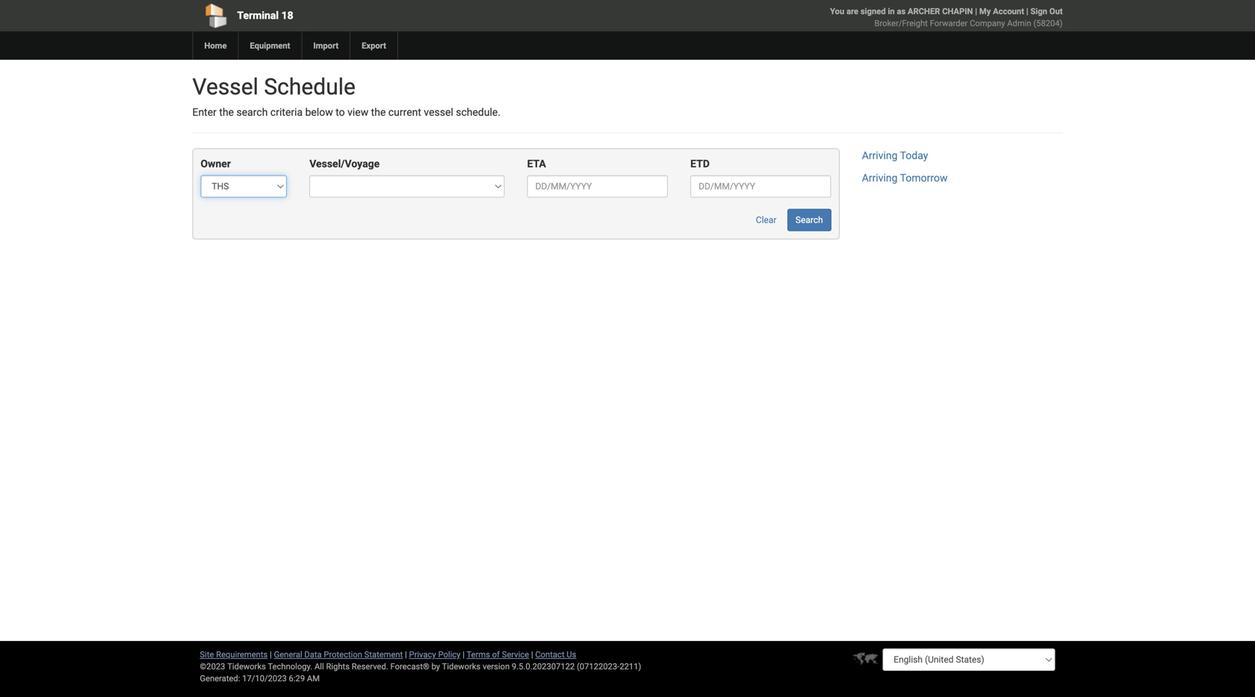 Task type: vqa. For each thing, say whether or not it's contained in the screenshot.
'Dwell'
no



Task type: describe. For each thing, give the bounding box(es) containing it.
as
[[897, 6, 906, 16]]

equipment
[[250, 41, 290, 50]]

clear
[[756, 215, 777, 225]]

all
[[315, 662, 324, 671]]

in
[[888, 6, 895, 16]]

©2023 tideworks
[[200, 662, 266, 671]]

import
[[313, 41, 339, 50]]

tideworks
[[442, 662, 481, 671]]

version
[[483, 662, 510, 671]]

privacy policy link
[[409, 650, 461, 659]]

2 the from the left
[[371, 106, 386, 118]]

statement
[[364, 650, 403, 659]]

| left the sign
[[1027, 6, 1029, 16]]

arriving today
[[862, 149, 928, 162]]

criteria
[[270, 106, 303, 118]]

arriving today link
[[862, 149, 928, 162]]

9.5.0.202307122
[[512, 662, 575, 671]]

arriving for arriving today
[[862, 149, 898, 162]]

search button
[[788, 209, 831, 231]]

data
[[304, 650, 322, 659]]

terminal
[[237, 9, 279, 22]]

arriving tomorrow link
[[862, 172, 948, 184]]

terminal 18 link
[[192, 0, 542, 31]]

technology.
[[268, 662, 312, 671]]

to
[[336, 106, 345, 118]]

privacy
[[409, 650, 436, 659]]

general data protection statement link
[[274, 650, 403, 659]]

rights
[[326, 662, 350, 671]]

terms
[[467, 650, 490, 659]]

| left my
[[975, 6, 977, 16]]

my
[[980, 6, 991, 16]]

home link
[[192, 31, 238, 60]]

vessel schedule enter the search criteria below to view the current vessel schedule.
[[192, 74, 501, 118]]

| left general
[[270, 650, 272, 659]]

signed
[[861, 6, 886, 16]]

us
[[567, 650, 576, 659]]

forwarder
[[930, 18, 968, 28]]

protection
[[324, 650, 362, 659]]

below
[[305, 106, 333, 118]]

6:29
[[289, 674, 305, 683]]

sign out link
[[1031, 6, 1063, 16]]

vessel
[[424, 106, 453, 118]]

1 the from the left
[[219, 106, 234, 118]]

service
[[502, 650, 529, 659]]

current
[[388, 106, 421, 118]]

export
[[362, 41, 386, 50]]

today
[[900, 149, 928, 162]]

export link
[[350, 31, 397, 60]]



Task type: locate. For each thing, give the bounding box(es) containing it.
home
[[204, 41, 227, 50]]

2211)
[[620, 662, 641, 671]]

clear button
[[748, 209, 785, 231]]

search
[[237, 106, 268, 118]]

my account link
[[980, 6, 1024, 16]]

(07122023-
[[577, 662, 620, 671]]

etd
[[691, 158, 710, 170]]

eta
[[527, 158, 546, 170]]

are
[[847, 6, 859, 16]]

vessel
[[192, 74, 259, 100]]

1 vertical spatial arriving
[[862, 172, 898, 184]]

of
[[492, 650, 500, 659]]

admin
[[1007, 18, 1032, 28]]

ETD text field
[[691, 175, 831, 198]]

am
[[307, 674, 320, 683]]

18
[[281, 9, 293, 22]]

account
[[993, 6, 1024, 16]]

you
[[830, 6, 845, 16]]

17/10/2023
[[242, 674, 287, 683]]

1 horizontal spatial the
[[371, 106, 386, 118]]

terms of service link
[[467, 650, 529, 659]]

| up 9.5.0.202307122
[[531, 650, 533, 659]]

archer
[[908, 6, 940, 16]]

2 arriving from the top
[[862, 172, 898, 184]]

0 horizontal spatial the
[[219, 106, 234, 118]]

general
[[274, 650, 302, 659]]

sign
[[1031, 6, 1048, 16]]

the
[[219, 106, 234, 118], [371, 106, 386, 118]]

by
[[432, 662, 440, 671]]

you are signed in as archer chapin | my account | sign out broker/freight forwarder company admin (58204)
[[830, 6, 1063, 28]]

requirements
[[216, 650, 268, 659]]

| up forecast®
[[405, 650, 407, 659]]

vessel/voyage
[[310, 158, 380, 170]]

arriving up arriving tomorrow
[[862, 149, 898, 162]]

enter
[[192, 106, 217, 118]]

| up tideworks
[[463, 650, 465, 659]]

schedule
[[264, 74, 356, 100]]

owner
[[201, 158, 231, 170]]

0 vertical spatial arriving
[[862, 149, 898, 162]]

(58204)
[[1034, 18, 1063, 28]]

view
[[348, 106, 369, 118]]

arriving tomorrow
[[862, 172, 948, 184]]

arriving
[[862, 149, 898, 162], [862, 172, 898, 184]]

the right view
[[371, 106, 386, 118]]

the right enter
[[219, 106, 234, 118]]

import link
[[301, 31, 350, 60]]

generated:
[[200, 674, 240, 683]]

schedule.
[[456, 106, 501, 118]]

out
[[1050, 6, 1063, 16]]

arriving for arriving tomorrow
[[862, 172, 898, 184]]

1 arriving from the top
[[862, 149, 898, 162]]

site requirements link
[[200, 650, 268, 659]]

policy
[[438, 650, 461, 659]]

chapin
[[942, 6, 973, 16]]

arriving down arriving today at top right
[[862, 172, 898, 184]]

ETA text field
[[527, 175, 668, 198]]

tomorrow
[[900, 172, 948, 184]]

contact
[[535, 650, 565, 659]]

contact us link
[[535, 650, 576, 659]]

company
[[970, 18, 1005, 28]]

site requirements | general data protection statement | privacy policy | terms of service | contact us ©2023 tideworks technology. all rights reserved. forecast® by tideworks version 9.5.0.202307122 (07122023-2211) generated: 17/10/2023 6:29 am
[[200, 650, 641, 683]]

|
[[975, 6, 977, 16], [1027, 6, 1029, 16], [270, 650, 272, 659], [405, 650, 407, 659], [463, 650, 465, 659], [531, 650, 533, 659]]

equipment link
[[238, 31, 301, 60]]

site
[[200, 650, 214, 659]]

forecast®
[[390, 662, 430, 671]]

search
[[796, 215, 823, 225]]

broker/freight
[[875, 18, 928, 28]]

terminal 18
[[237, 9, 293, 22]]

reserved.
[[352, 662, 388, 671]]



